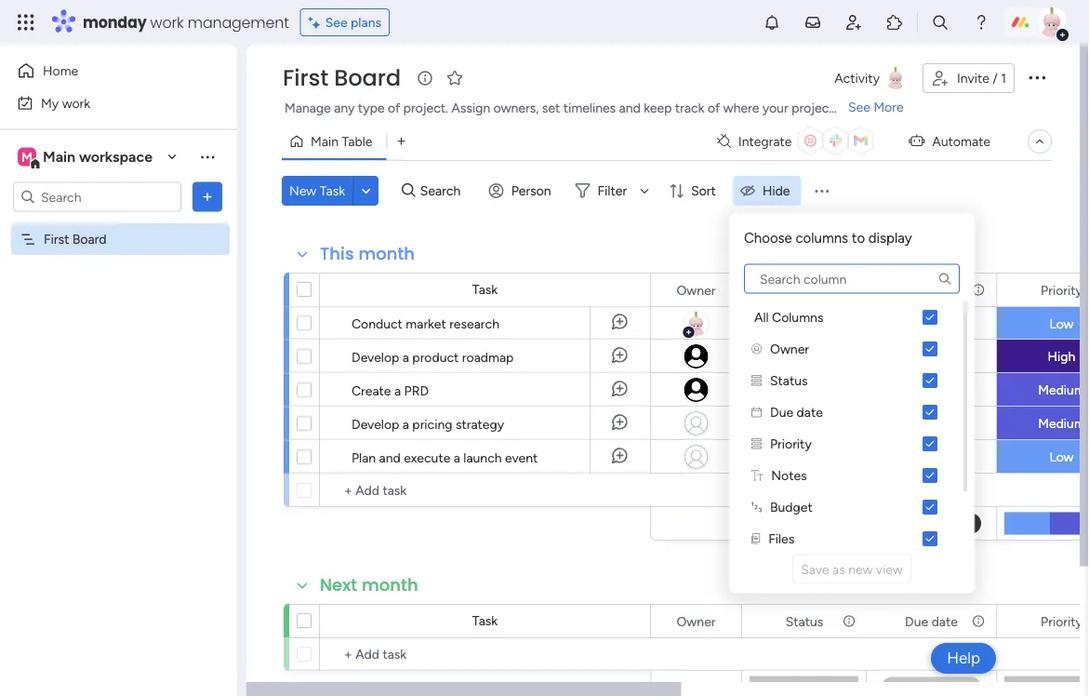 Task type: vqa. For each thing, say whether or not it's contained in the screenshot.
best corresponding to 5. I feel emotionally strong and resilient at work.
no



Task type: locate. For each thing, give the bounding box(es) containing it.
first
[[283, 62, 329, 94], [44, 231, 69, 247]]

a
[[403, 349, 409, 365], [395, 383, 401, 398], [403, 416, 409, 432], [454, 450, 461, 465]]

column information image for second "due date" field from the top of the page
[[972, 614, 987, 629]]

new task button
[[282, 176, 353, 206]]

2 vertical spatial working
[[766, 449, 814, 465]]

develop a product roadmap
[[352, 349, 514, 365]]

board up "type"
[[334, 62, 401, 94]]

angle down image
[[362, 184, 371, 198]]

nov 18
[[916, 447, 954, 462]]

18
[[941, 447, 954, 462]]

2 status field from the top
[[782, 611, 829, 631]]

see
[[325, 14, 348, 30], [849, 99, 871, 115]]

board
[[334, 62, 401, 94], [72, 231, 107, 247]]

2 vertical spatial status
[[786, 613, 824, 629]]

dapulse person column image
[[752, 343, 762, 354]]

first board inside list box
[[44, 231, 107, 247]]

of right "type"
[[388, 100, 400, 116]]

Owner field
[[672, 280, 721, 300], [672, 611, 721, 631]]

new
[[849, 561, 873, 577]]

0 horizontal spatial options image
[[198, 188, 217, 206]]

1 vertical spatial status field
[[782, 611, 829, 631]]

date up help
[[932, 613, 959, 629]]

0 horizontal spatial first board
[[44, 231, 107, 247]]

stuck
[[788, 382, 821, 398]]

2 vertical spatial due date
[[906, 613, 959, 629]]

2 medium from the top
[[1039, 416, 1086, 431]]

view
[[877, 561, 904, 577]]

working on it up notes
[[766, 449, 843, 465]]

1 it from the top
[[835, 316, 843, 332]]

nov
[[916, 314, 939, 329], [916, 347, 939, 362], [916, 380, 938, 395], [916, 414, 939, 429], [916, 447, 938, 462]]

status field up the columns
[[782, 280, 829, 300]]

task inside button
[[320, 183, 345, 199]]

2 working on it from the top
[[766, 416, 843, 431]]

1 horizontal spatial main
[[311, 134, 339, 149]]

due date field up help
[[901, 611, 963, 631]]

working on it up done
[[766, 316, 843, 332]]

0 vertical spatial task
[[320, 183, 345, 199]]

of right track
[[708, 100, 721, 116]]

1 vertical spatial first
[[44, 231, 69, 247]]

due date down stuck
[[771, 404, 823, 420]]

nov left the '18'
[[916, 447, 938, 462]]

2 it from the top
[[835, 416, 843, 431]]

nov left the 13
[[916, 347, 939, 362]]

first up manage
[[283, 62, 329, 94]]

first board down search in workspace field
[[44, 231, 107, 247]]

working up done
[[766, 316, 814, 332]]

market
[[406, 316, 446, 331]]

3 working from the top
[[766, 449, 814, 465]]

inbox image
[[804, 13, 823, 32]]

status for 2nd status field from the bottom
[[786, 282, 824, 298]]

develop a pricing strategy
[[352, 416, 505, 432]]

budget
[[771, 499, 813, 515]]

0 vertical spatial working
[[766, 316, 814, 332]]

see down activity
[[849, 99, 871, 115]]

1 vertical spatial due
[[771, 404, 794, 420]]

v2 search image
[[402, 180, 416, 201]]

2 vertical spatial working on it
[[766, 449, 843, 465]]

main for main workspace
[[43, 148, 75, 166]]

0 horizontal spatial board
[[72, 231, 107, 247]]

2 vertical spatial due
[[906, 613, 929, 629]]

2 owner field from the top
[[672, 611, 721, 631]]

help
[[948, 649, 981, 668]]

0 vertical spatial due date
[[906, 282, 959, 298]]

develop down create
[[352, 416, 400, 432]]

nov left 14 in the bottom right of the page
[[916, 380, 938, 395]]

main for main table
[[311, 134, 339, 149]]

options image right 1
[[1027, 66, 1049, 88]]

see inside button
[[325, 14, 348, 30]]

columns
[[796, 230, 849, 247]]

due date
[[906, 282, 959, 298], [771, 404, 823, 420], [906, 613, 959, 629]]

0 horizontal spatial first
[[44, 231, 69, 247]]

1 vertical spatial owner field
[[672, 611, 721, 631]]

due date for second "due date" field from the bottom of the page
[[906, 282, 959, 298]]

0 vertical spatial due date field
[[901, 280, 963, 300]]

1 vertical spatial on
[[817, 416, 832, 431]]

roadmap
[[462, 349, 514, 365]]

task
[[320, 183, 345, 199], [473, 282, 498, 297], [473, 613, 498, 629]]

0 vertical spatial low
[[1050, 316, 1075, 332]]

1 horizontal spatial of
[[708, 100, 721, 116]]

Status field
[[782, 280, 829, 300], [782, 611, 829, 631]]

0 vertical spatial board
[[334, 62, 401, 94]]

1 owner field from the top
[[672, 280, 721, 300]]

task for this month
[[473, 282, 498, 297]]

0 vertical spatial owner
[[677, 282, 716, 298]]

filter button
[[568, 176, 656, 206]]

2 vertical spatial it
[[835, 449, 843, 465]]

due left search "image"
[[906, 282, 929, 298]]

work
[[150, 12, 184, 33], [62, 95, 90, 111]]

working right v2 calendar view small outline 'image'
[[766, 416, 814, 431]]

first down search in workspace field
[[44, 231, 69, 247]]

option
[[0, 222, 237, 226]]

main inside button
[[311, 134, 339, 149]]

0 vertical spatial work
[[150, 12, 184, 33]]

see left the plans
[[325, 14, 348, 30]]

2 on from the top
[[817, 416, 832, 431]]

due date field up the nov 12
[[901, 280, 963, 300]]

column information image down save as new view button
[[842, 614, 857, 629]]

1 vertical spatial priority field
[[1037, 611, 1088, 631]]

a left pricing
[[403, 416, 409, 432]]

task for next month
[[473, 613, 498, 629]]

1 vertical spatial task
[[473, 282, 498, 297]]

due down save as new view button
[[906, 613, 929, 629]]

this month
[[320, 242, 415, 266]]

integrate
[[739, 134, 792, 149]]

0 vertical spatial see
[[325, 14, 348, 30]]

select product image
[[17, 13, 35, 32]]

arrow down image
[[634, 180, 656, 202]]

1 vertical spatial medium
[[1039, 416, 1086, 431]]

3 nov from the top
[[916, 380, 938, 395]]

status field down save
[[782, 611, 829, 631]]

board inside list box
[[72, 231, 107, 247]]

1 vertical spatial month
[[362, 573, 419, 597]]

to
[[852, 230, 866, 247]]

first board up any
[[283, 62, 401, 94]]

this
[[320, 242, 354, 266]]

main table
[[311, 134, 373, 149]]

on
[[817, 316, 832, 332], [817, 416, 832, 431], [817, 449, 832, 465]]

+ Add task text field
[[329, 643, 642, 665]]

column information image
[[972, 282, 987, 297], [842, 614, 857, 629], [972, 614, 987, 629]]

2 vertical spatial task
[[473, 613, 498, 629]]

2 nov from the top
[[916, 347, 939, 362]]

due
[[906, 282, 929, 298], [771, 404, 794, 420], [906, 613, 929, 629]]

date up 12 at right top
[[932, 282, 959, 298]]

medium
[[1039, 382, 1086, 398], [1039, 416, 1086, 431]]

date
[[932, 282, 959, 298], [797, 404, 823, 420], [932, 613, 959, 629]]

my
[[41, 95, 59, 111]]

work inside button
[[62, 95, 90, 111]]

5 nov from the top
[[916, 447, 938, 462]]

0 vertical spatial date
[[932, 282, 959, 298]]

working on it down stuck
[[766, 416, 843, 431]]

column information image for first status field from the bottom of the page
[[842, 614, 857, 629]]

and right plan
[[379, 450, 401, 465]]

it
[[835, 316, 843, 332], [835, 416, 843, 431], [835, 449, 843, 465]]

due right v2 calendar view small outline 'image'
[[771, 404, 794, 420]]

dapulse text column image
[[752, 470, 763, 480]]

nov left 15
[[916, 414, 939, 429]]

options image
[[1027, 66, 1049, 88], [198, 188, 217, 206]]

main left table
[[311, 134, 339, 149]]

nov 15
[[916, 414, 954, 429]]

nov left 12 at right top
[[916, 314, 939, 329]]

v2 status outline image
[[752, 438, 762, 449]]

date down stuck
[[797, 404, 823, 420]]

nov for nov 12
[[916, 314, 939, 329]]

1 horizontal spatial work
[[150, 12, 184, 33]]

task right "new"
[[320, 183, 345, 199]]

0 vertical spatial on
[[817, 316, 832, 332]]

status up the columns
[[786, 282, 824, 298]]

status down save
[[786, 613, 824, 629]]

choose columns to display
[[745, 230, 913, 247]]

hide
[[763, 183, 791, 199]]

main
[[311, 134, 339, 149], [43, 148, 75, 166]]

1 nov from the top
[[916, 314, 939, 329]]

First Board field
[[278, 62, 406, 94]]

1 develop from the top
[[352, 349, 400, 365]]

0 vertical spatial due
[[906, 282, 929, 298]]

2 vertical spatial owner
[[677, 613, 716, 629]]

see more link
[[847, 98, 906, 116]]

all
[[755, 309, 769, 325]]

0 horizontal spatial see
[[325, 14, 348, 30]]

automate
[[933, 134, 991, 149]]

2 develop from the top
[[352, 416, 400, 432]]

nov 12
[[916, 314, 954, 329]]

status for first status field from the bottom of the page
[[786, 613, 824, 629]]

0 vertical spatial first
[[283, 62, 329, 94]]

0 vertical spatial priority field
[[1037, 280, 1088, 300]]

month right this
[[359, 242, 415, 266]]

status down done
[[771, 372, 808, 388]]

working on it
[[766, 316, 843, 332], [766, 416, 843, 431], [766, 449, 843, 465]]

person
[[512, 183, 551, 199]]

1 vertical spatial board
[[72, 231, 107, 247]]

new
[[289, 183, 317, 199]]

board down search in workspace field
[[72, 231, 107, 247]]

a left launch
[[454, 450, 461, 465]]

0 vertical spatial and
[[620, 100, 641, 116]]

0 vertical spatial first board
[[283, 62, 401, 94]]

create
[[352, 383, 391, 398]]

low
[[1050, 316, 1075, 332], [1050, 449, 1075, 465]]

Search field
[[416, 178, 472, 204]]

0 horizontal spatial work
[[62, 95, 90, 111]]

owner for this month
[[677, 282, 716, 298]]

0 vertical spatial status
[[786, 282, 824, 298]]

Next month field
[[316, 573, 423, 598]]

notifications image
[[763, 13, 782, 32]]

event
[[505, 450, 538, 465]]

plan and execute a launch event
[[352, 450, 538, 465]]

0 horizontal spatial and
[[379, 450, 401, 465]]

workspace image
[[18, 147, 36, 167]]

develop down conduct
[[352, 349, 400, 365]]

1 vertical spatial and
[[379, 450, 401, 465]]

options image down workspace options image
[[198, 188, 217, 206]]

create a prd
[[352, 383, 429, 398]]

v2 small numbers digit column outline image
[[752, 502, 762, 512]]

0 horizontal spatial main
[[43, 148, 75, 166]]

3 working on it from the top
[[766, 449, 843, 465]]

done
[[789, 349, 820, 364]]

1 vertical spatial develop
[[352, 416, 400, 432]]

owner field for this month
[[672, 280, 721, 300]]

apps image
[[886, 13, 905, 32]]

a left prd
[[395, 383, 401, 398]]

4 nov from the top
[[916, 414, 939, 429]]

0 vertical spatial develop
[[352, 349, 400, 365]]

menu image
[[813, 181, 832, 200]]

due date up help
[[906, 613, 959, 629]]

0 vertical spatial it
[[835, 316, 843, 332]]

files
[[769, 531, 795, 546]]

add view image
[[398, 135, 405, 148]]

and left keep
[[620, 100, 641, 116]]

main right workspace image
[[43, 148, 75, 166]]

work right my
[[62, 95, 90, 111]]

Due date field
[[901, 280, 963, 300], [901, 611, 963, 631]]

work right the monday
[[150, 12, 184, 33]]

my work
[[41, 95, 90, 111]]

of
[[388, 100, 400, 116], [708, 100, 721, 116]]

0 vertical spatial options image
[[1027, 66, 1049, 88]]

first board
[[283, 62, 401, 94], [44, 231, 107, 247]]

task up research
[[473, 282, 498, 297]]

a left product
[[403, 349, 409, 365]]

1 vertical spatial due date
[[771, 404, 823, 420]]

1 vertical spatial working on it
[[766, 416, 843, 431]]

project
[[792, 100, 834, 116]]

filter
[[598, 183, 627, 199]]

1 due date field from the top
[[901, 280, 963, 300]]

owner
[[677, 282, 716, 298], [771, 341, 810, 356], [677, 613, 716, 629]]

0 vertical spatial status field
[[782, 280, 829, 300]]

working up notes
[[766, 449, 814, 465]]

2 vertical spatial date
[[932, 613, 959, 629]]

1 vertical spatial working
[[766, 416, 814, 431]]

due date up the nov 12
[[906, 282, 959, 298]]

owner field for next month
[[672, 611, 721, 631]]

1 horizontal spatial first
[[283, 62, 329, 94]]

month right next
[[362, 573, 419, 597]]

0 vertical spatial working on it
[[766, 316, 843, 332]]

next
[[320, 573, 358, 597]]

1 vertical spatial first board
[[44, 231, 107, 247]]

1 vertical spatial it
[[835, 416, 843, 431]]

where
[[724, 100, 760, 116]]

sort button
[[662, 176, 728, 206]]

hide button
[[733, 176, 802, 206]]

conduct
[[352, 316, 403, 331]]

1 vertical spatial low
[[1050, 449, 1075, 465]]

None search field
[[730, 264, 975, 294]]

task up + add task text field
[[473, 613, 498, 629]]

Priority field
[[1037, 280, 1088, 300], [1037, 611, 1088, 631]]

2 low from the top
[[1050, 449, 1075, 465]]

add to favorites image
[[446, 68, 464, 87]]

1 vertical spatial see
[[849, 99, 871, 115]]

1 horizontal spatial see
[[849, 99, 871, 115]]

1 vertical spatial due date field
[[901, 611, 963, 631]]

0 vertical spatial medium
[[1039, 382, 1086, 398]]

column information image right search "image"
[[972, 282, 987, 297]]

keep
[[644, 100, 672, 116]]

new task
[[289, 183, 345, 199]]

0 vertical spatial month
[[359, 242, 415, 266]]

0 vertical spatial owner field
[[672, 280, 721, 300]]

a for prd
[[395, 383, 401, 398]]

date for second "due date" field from the top of the page
[[932, 613, 959, 629]]

main inside workspace selection element
[[43, 148, 75, 166]]

0 horizontal spatial of
[[388, 100, 400, 116]]

2 vertical spatial on
[[817, 449, 832, 465]]

This month field
[[316, 242, 420, 266]]

1 vertical spatial work
[[62, 95, 90, 111]]

column information image up help
[[972, 614, 987, 629]]

invite / 1
[[958, 70, 1007, 86]]



Task type: describe. For each thing, give the bounding box(es) containing it.
next month
[[320, 573, 419, 597]]

strategy
[[456, 416, 505, 432]]

2 working from the top
[[766, 416, 814, 431]]

home button
[[11, 56, 200, 86]]

owner for next month
[[677, 613, 716, 629]]

autopilot image
[[910, 129, 926, 152]]

type
[[358, 100, 385, 116]]

first inside list box
[[44, 231, 69, 247]]

column information image
[[842, 282, 857, 297]]

date for second "due date" field from the bottom of the page
[[932, 282, 959, 298]]

nov for nov 15
[[916, 414, 939, 429]]

3 on from the top
[[817, 449, 832, 465]]

develop for develop a product roadmap
[[352, 349, 400, 365]]

save
[[802, 561, 830, 577]]

1 horizontal spatial first board
[[283, 62, 401, 94]]

v2 status outline image
[[752, 375, 762, 385]]

1 horizontal spatial and
[[620, 100, 641, 116]]

see plans
[[325, 14, 382, 30]]

develop for develop a pricing strategy
[[352, 416, 400, 432]]

workspace options image
[[198, 147, 217, 166]]

see for see plans
[[325, 14, 348, 30]]

Search in workspace field
[[39, 186, 155, 208]]

timelines
[[564, 100, 616, 116]]

manage any type of project. assign owners, set timelines and keep track of where your project stands.
[[285, 100, 879, 116]]

execute
[[404, 450, 451, 465]]

main workspace
[[43, 148, 153, 166]]

Search column search field
[[745, 264, 961, 294]]

main table button
[[282, 127, 387, 156]]

dapulse integrations image
[[718, 134, 731, 148]]

1 status field from the top
[[782, 280, 829, 300]]

search image
[[938, 271, 953, 286]]

1 horizontal spatial options image
[[1027, 66, 1049, 88]]

plans
[[351, 14, 382, 30]]

ruby anderson image
[[1038, 7, 1068, 37]]

nov 14
[[916, 380, 954, 395]]

help image
[[973, 13, 991, 32]]

column information image for second "due date" field from the bottom of the page
[[972, 282, 987, 297]]

2 priority field from the top
[[1037, 611, 1088, 631]]

1 of from the left
[[388, 100, 400, 116]]

home
[[43, 63, 78, 79]]

1 vertical spatial date
[[797, 404, 823, 420]]

1 working on it from the top
[[766, 316, 843, 332]]

columns
[[773, 309, 824, 325]]

1 low from the top
[[1050, 316, 1075, 332]]

as
[[833, 561, 846, 577]]

+ Add task text field
[[329, 479, 642, 502]]

work for monday
[[150, 12, 184, 33]]

workspace selection element
[[18, 146, 155, 170]]

my work button
[[11, 88, 200, 118]]

1 horizontal spatial board
[[334, 62, 401, 94]]

high
[[1049, 349, 1076, 364]]

pricing
[[413, 416, 453, 432]]

set
[[543, 100, 561, 116]]

see more
[[849, 99, 904, 115]]

monday work management
[[83, 12, 289, 33]]

owners,
[[494, 100, 539, 116]]

2 due date field from the top
[[901, 611, 963, 631]]

activity
[[835, 70, 880, 86]]

assign
[[452, 100, 491, 116]]

plan
[[352, 450, 376, 465]]

management
[[188, 12, 289, 33]]

3 it from the top
[[835, 449, 843, 465]]

help button
[[932, 643, 997, 674]]

notes
[[772, 467, 807, 483]]

0 vertical spatial priority
[[1042, 282, 1083, 298]]

choose
[[745, 230, 793, 247]]

research
[[450, 316, 500, 331]]

all columns
[[755, 309, 824, 325]]

prd
[[404, 383, 429, 398]]

collapse board header image
[[1033, 134, 1048, 149]]

see plans button
[[300, 8, 390, 36]]

1 medium from the top
[[1039, 382, 1086, 398]]

2 of from the left
[[708, 100, 721, 116]]

save as new view button
[[793, 554, 912, 584]]

launch
[[464, 450, 502, 465]]

2 vertical spatial priority
[[1042, 613, 1083, 629]]

person button
[[482, 176, 563, 206]]

a for product
[[403, 349, 409, 365]]

your
[[763, 100, 789, 116]]

conduct market research
[[352, 316, 500, 331]]

save as new view
[[802, 561, 904, 577]]

m
[[21, 149, 33, 165]]

work for my
[[62, 95, 90, 111]]

workspace
[[79, 148, 153, 166]]

12
[[942, 314, 954, 329]]

month for next month
[[362, 573, 419, 597]]

first board list box
[[0, 220, 237, 506]]

a for pricing
[[403, 416, 409, 432]]

invite members image
[[845, 13, 864, 32]]

table
[[342, 134, 373, 149]]

1 vertical spatial priority
[[771, 436, 812, 451]]

1 vertical spatial status
[[771, 372, 808, 388]]

nov 13
[[916, 347, 953, 362]]

stands.
[[838, 100, 879, 116]]

nov for nov 14
[[916, 380, 938, 395]]

any
[[334, 100, 355, 116]]

monday
[[83, 12, 147, 33]]

product
[[413, 349, 459, 365]]

nov for nov 13
[[916, 347, 939, 362]]

v2 file column image
[[752, 533, 761, 544]]

1 vertical spatial owner
[[771, 341, 810, 356]]

1 on from the top
[[817, 316, 832, 332]]

1 working from the top
[[766, 316, 814, 332]]

search everything image
[[932, 13, 950, 32]]

more
[[874, 99, 904, 115]]

1 vertical spatial options image
[[198, 188, 217, 206]]

15
[[942, 414, 954, 429]]

activity button
[[828, 63, 916, 93]]

invite
[[958, 70, 990, 86]]

project.
[[404, 100, 449, 116]]

v2 calendar view small outline image
[[752, 407, 762, 417]]

13
[[942, 347, 953, 362]]

1 priority field from the top
[[1037, 280, 1088, 300]]

sort
[[692, 183, 716, 199]]

14
[[941, 380, 954, 395]]

show board description image
[[414, 69, 437, 87]]

month for this month
[[359, 242, 415, 266]]

1
[[1002, 70, 1007, 86]]

track
[[676, 100, 705, 116]]

nov for nov 18
[[916, 447, 938, 462]]

due date for second "due date" field from the top of the page
[[906, 613, 959, 629]]

see for see more
[[849, 99, 871, 115]]

manage
[[285, 100, 331, 116]]



